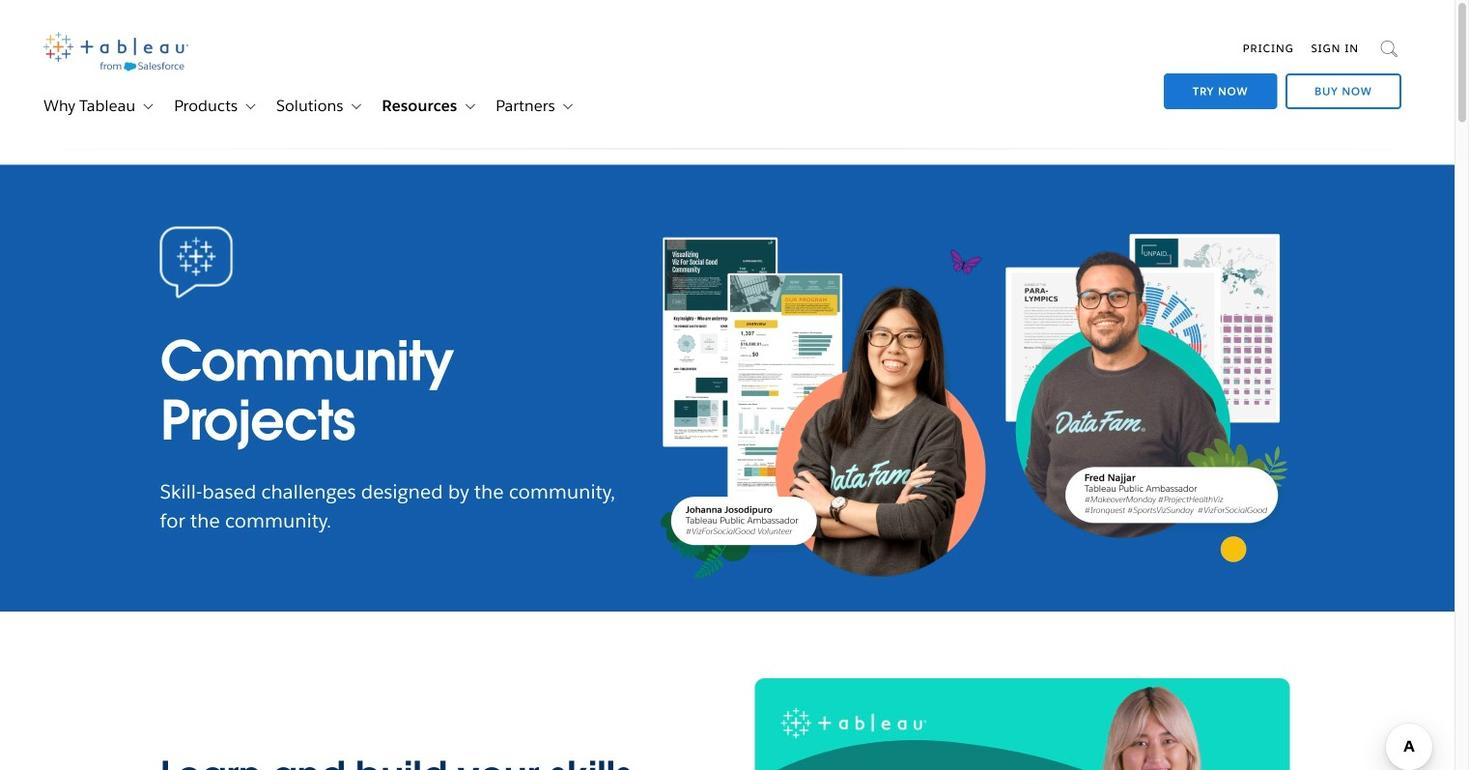 Task type: locate. For each thing, give the bounding box(es) containing it.
menu toggle image
[[138, 97, 156, 114], [241, 97, 258, 114], [558, 97, 576, 114]]

tableau, from salesforce image
[[44, 32, 189, 71]]

2 horizontal spatial menu toggle image
[[558, 97, 576, 114]]

navigation
[[1127, 27, 1402, 113]]

menu toggle image
[[346, 97, 364, 114], [460, 97, 478, 114]]

0 horizontal spatial menu toggle image
[[138, 97, 156, 114]]

1 horizontal spatial menu toggle image
[[241, 97, 258, 114]]

3 menu toggle image from the left
[[558, 97, 576, 114]]

0 horizontal spatial menu toggle image
[[346, 97, 364, 114]]

1 horizontal spatial menu toggle image
[[460, 97, 478, 114]]

main element
[[0, 0, 1455, 148]]



Task type: describe. For each thing, give the bounding box(es) containing it.
1 menu toggle image from the left
[[138, 97, 156, 114]]

2 menu toggle image from the left
[[460, 97, 478, 114]]

1 menu toggle image from the left
[[346, 97, 364, 114]]

2 menu toggle image from the left
[[241, 97, 258, 114]]

navigation inside main element
[[1127, 27, 1402, 113]]

tableau community icon image
[[160, 226, 234, 298]]

tableau public ambassadors image
[[643, 226, 1295, 590]]



Task type: vqa. For each thing, say whether or not it's contained in the screenshot.
activate inside don't sleep on your data: you have 48 hours to activate your trial.
no



